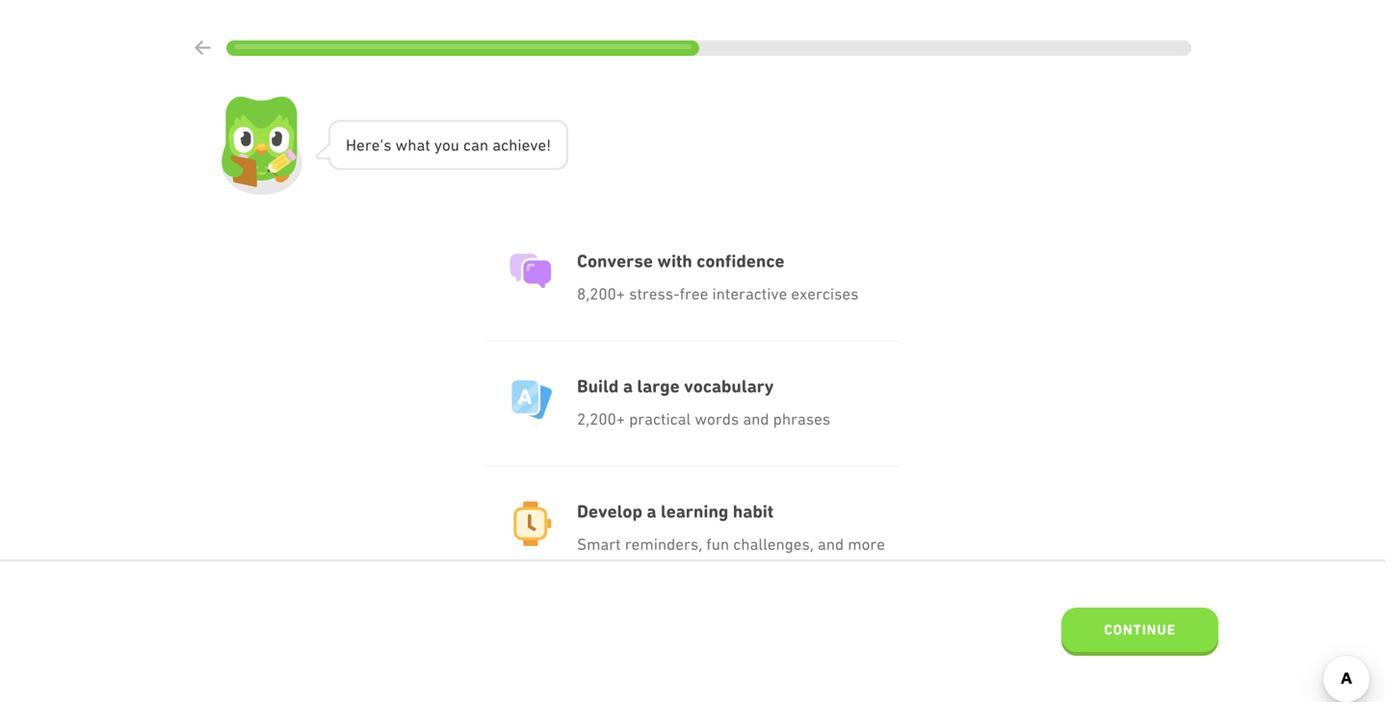Task type: describe. For each thing, give the bounding box(es) containing it.
2,200+
[[577, 410, 625, 428]]

1 horizontal spatial and
[[818, 535, 844, 553]]

with
[[657, 250, 692, 272]]

h e r e ' s
[[346, 136, 391, 154]]

a for develop a learning habit
[[647, 501, 656, 522]]

2 e from the left
[[372, 136, 380, 154]]

develop
[[577, 501, 642, 522]]

confidence
[[697, 250, 784, 272]]

s
[[383, 136, 391, 154]]

3 e from the left
[[522, 136, 530, 154]]

u
[[451, 136, 459, 154]]

smart
[[577, 535, 621, 553]]

1 h from the left
[[408, 136, 417, 154]]

1 e from the left
[[356, 136, 365, 154]]

build a large vocabulary
[[577, 376, 774, 397]]

0 horizontal spatial and
[[743, 410, 769, 428]]

w h a t
[[395, 136, 430, 154]]

build
[[577, 376, 619, 397]]

h
[[346, 136, 356, 154]]

converse with confidence
[[577, 250, 784, 272]]

develop a learning habit
[[577, 501, 774, 522]]

a right n
[[492, 136, 501, 154]]

y
[[434, 136, 442, 154]]

r
[[365, 136, 372, 154]]

a for build a large vocabulary
[[623, 376, 633, 397]]

continue button
[[1062, 608, 1218, 656]]

more
[[848, 535, 885, 553]]

practical
[[629, 410, 691, 428]]

a left y
[[417, 136, 425, 154]]

'
[[380, 136, 383, 154]]

stress-
[[629, 285, 680, 303]]

fun
[[706, 535, 729, 553]]

t
[[425, 136, 430, 154]]

i
[[518, 136, 522, 154]]



Task type: locate. For each thing, give the bounding box(es) containing it.
e
[[356, 136, 365, 154], [372, 136, 380, 154], [522, 136, 530, 154], [538, 136, 546, 154]]

h left t
[[408, 136, 417, 154]]

c left i
[[501, 136, 509, 154]]

h
[[408, 136, 417, 154], [509, 136, 518, 154]]

free
[[680, 285, 708, 303]]

o
[[442, 136, 451, 154]]

!
[[546, 136, 551, 154]]

2,200+ practical words and phrases
[[577, 410, 830, 428]]

2 h from the left
[[509, 136, 518, 154]]

4 e from the left
[[538, 136, 546, 154]]

a up reminders,
[[647, 501, 656, 522]]

phrases
[[773, 410, 830, 428]]

0 vertical spatial and
[[743, 410, 769, 428]]

0 horizontal spatial c
[[463, 136, 471, 154]]

progress bar
[[226, 40, 1191, 56]]

and right words
[[743, 410, 769, 428]]

0 horizontal spatial h
[[408, 136, 417, 154]]

converse
[[577, 250, 653, 272]]

a for c a n a c h i e v e !
[[471, 136, 480, 154]]

a
[[417, 136, 425, 154], [471, 136, 480, 154], [492, 136, 501, 154], [623, 376, 633, 397], [647, 501, 656, 522]]

h left v
[[509, 136, 518, 154]]

1 vertical spatial and
[[818, 535, 844, 553]]

a right u
[[471, 136, 480, 154]]

y o u
[[434, 136, 459, 154]]

challenges,
[[733, 535, 814, 553]]

1 horizontal spatial c
[[501, 136, 509, 154]]

1 horizontal spatial h
[[509, 136, 518, 154]]

e left '
[[356, 136, 365, 154]]

exercises
[[791, 285, 859, 303]]

w
[[395, 136, 408, 154]]

e left !
[[522, 136, 530, 154]]

e left the s
[[372, 136, 380, 154]]

and left more
[[818, 535, 844, 553]]

v
[[530, 136, 538, 154]]

c a n a c h i e v e !
[[463, 136, 551, 154]]

n
[[480, 136, 488, 154]]

2 c from the left
[[501, 136, 509, 154]]

8,200+
[[577, 285, 625, 303]]

c right u
[[463, 136, 471, 154]]

1 c from the left
[[463, 136, 471, 154]]

learning
[[661, 501, 728, 522]]

interactive
[[712, 285, 787, 303]]

smart reminders, fun challenges, and more
[[577, 535, 885, 553]]

continue
[[1104, 621, 1176, 638]]

words
[[695, 410, 739, 428]]

c
[[463, 136, 471, 154], [501, 136, 509, 154]]

8,200+ stress-free interactive exercises
[[577, 285, 859, 303]]

and
[[743, 410, 769, 428], [818, 535, 844, 553]]

large
[[637, 376, 680, 397]]

reminders,
[[625, 535, 702, 553]]

e right i
[[538, 136, 546, 154]]

habit
[[733, 501, 774, 522]]

a right build
[[623, 376, 633, 397]]

vocabulary
[[684, 376, 774, 397]]



Task type: vqa. For each thing, say whether or not it's contained in the screenshot.
The Develop on the bottom left
yes



